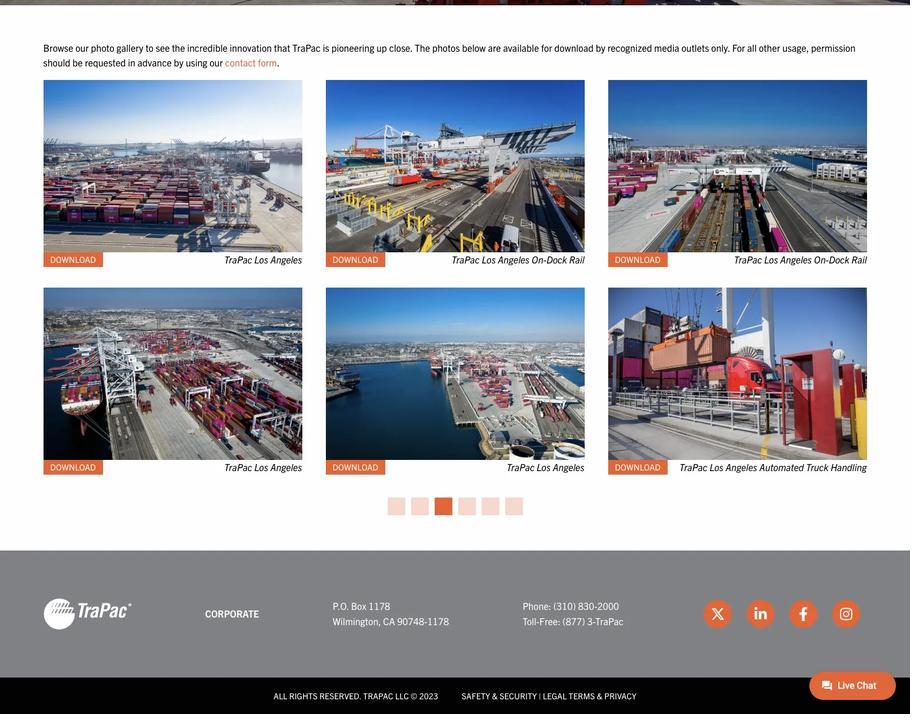 Task type: locate. For each thing, give the bounding box(es) containing it.
using
[[186, 57, 208, 69]]

should
[[43, 57, 70, 69]]

trapac los angeles on-dock rail for 1st trapac los angeles on-dock rail image from the right
[[735, 254, 868, 266]]

main content
[[31, 40, 879, 516]]

footer containing p.o. box 1178
[[0, 551, 911, 715]]

wilmington,
[[333, 616, 381, 628]]

toll-
[[523, 616, 540, 628]]

1 horizontal spatial by
[[596, 42, 606, 53]]

corporate
[[205, 608, 259, 620]]

trapac inside phone: (310) 830-2000 toll-free: (877) 3-trapac
[[596, 616, 624, 628]]

by down the
[[174, 57, 184, 69]]

1 rail from the left
[[570, 254, 585, 266]]

1 dock from the left
[[547, 254, 567, 266]]

&
[[492, 691, 498, 702], [597, 691, 603, 702]]

terms
[[569, 691, 595, 702]]

1 horizontal spatial &
[[597, 691, 603, 702]]

trapac los angeles
[[224, 254, 302, 266], [224, 462, 302, 473], [507, 462, 585, 473]]

the
[[172, 42, 185, 53]]

0 horizontal spatial trapac los angeles on-dock rail image
[[326, 80, 585, 253]]

innovation
[[230, 42, 272, 53]]

trapac los angeles image for trapac los angeles
[[43, 288, 302, 461]]

1 horizontal spatial trapac los angeles on-dock rail
[[735, 254, 868, 266]]

1178 up ca
[[369, 601, 391, 612]]

3-
[[588, 616, 596, 628]]

trapac los angeles for trapac los angeles on-dock rail
[[224, 254, 302, 266]]

llc
[[395, 691, 409, 702]]

safety
[[462, 691, 491, 702]]

1 horizontal spatial 1178
[[428, 616, 449, 628]]

download link
[[43, 253, 103, 267], [326, 253, 386, 267], [608, 253, 668, 267], [43, 461, 103, 475], [326, 461, 386, 475], [608, 461, 668, 475]]

0 horizontal spatial on-
[[532, 254, 547, 266]]

phone:
[[523, 601, 552, 612]]

by
[[596, 42, 606, 53], [174, 57, 184, 69]]

1178 right ca
[[428, 616, 449, 628]]

0 vertical spatial our
[[75, 42, 89, 53]]

security
[[500, 691, 537, 702]]

available
[[504, 42, 539, 53]]

trapac los angeles on-dock rail image
[[326, 80, 585, 253], [608, 80, 868, 253]]

los
[[255, 254, 268, 266], [482, 254, 496, 266], [765, 254, 779, 266], [255, 462, 268, 473], [537, 462, 551, 473], [710, 462, 724, 473]]

on-
[[532, 254, 547, 266], [815, 254, 830, 266]]

our down incredible
[[210, 57, 223, 69]]

1 trapac los angeles on-dock rail from the left
[[452, 254, 585, 266]]

& right "terms"
[[597, 691, 603, 702]]

to
[[146, 42, 154, 53]]

contact form .
[[225, 57, 280, 69]]

1 horizontal spatial trapac los angeles on-dock rail image
[[608, 80, 868, 253]]

angeles for trapac los angeles image associated with trapac los angeles
[[271, 462, 302, 473]]

other
[[759, 42, 781, 53]]

1 vertical spatial 1178
[[428, 616, 449, 628]]

1 horizontal spatial dock
[[830, 254, 850, 266]]

see
[[156, 42, 170, 53]]

1 horizontal spatial our
[[210, 57, 223, 69]]

trapac
[[363, 691, 394, 702]]

0 vertical spatial by
[[596, 42, 606, 53]]

1 horizontal spatial on-
[[815, 254, 830, 266]]

trapac los angeles image
[[43, 80, 302, 253], [43, 288, 302, 461], [326, 288, 585, 461]]

0 horizontal spatial dock
[[547, 254, 567, 266]]

0 vertical spatial 1178
[[369, 601, 391, 612]]

that
[[274, 42, 290, 53]]

our
[[75, 42, 89, 53], [210, 57, 223, 69]]

|
[[539, 691, 541, 702]]

1 vertical spatial our
[[210, 57, 223, 69]]

all
[[274, 691, 288, 702]]

trapac
[[293, 42, 321, 53], [224, 254, 252, 266], [452, 254, 480, 266], [735, 254, 763, 266], [224, 462, 252, 473], [507, 462, 535, 473], [680, 462, 708, 473], [596, 616, 624, 628]]

1178
[[369, 601, 391, 612], [428, 616, 449, 628]]

recognized
[[608, 42, 653, 53]]

footer
[[0, 551, 911, 715]]

trapac los angeles image for trapac los angeles on-dock rail
[[43, 80, 302, 253]]

0 horizontal spatial 1178
[[369, 601, 391, 612]]

corporate image
[[43, 598, 132, 631]]

1 vertical spatial by
[[174, 57, 184, 69]]

download
[[50, 255, 96, 265], [333, 255, 379, 265], [615, 255, 661, 265], [50, 462, 96, 473], [333, 462, 379, 473], [615, 462, 661, 473]]

form
[[258, 57, 277, 69]]

ca
[[383, 616, 395, 628]]

box
[[351, 601, 367, 612]]

legal terms & privacy link
[[543, 691, 637, 702]]

0 horizontal spatial trapac los angeles on-dock rail
[[452, 254, 585, 266]]

tab list
[[31, 496, 879, 516]]

0 horizontal spatial &
[[492, 691, 498, 702]]

2 rail from the left
[[852, 254, 868, 266]]

our up be
[[75, 42, 89, 53]]

only.
[[712, 42, 731, 53]]

by right "download"
[[596, 42, 606, 53]]

tab panel
[[31, 80, 879, 496]]

.
[[277, 57, 280, 69]]

(877)
[[563, 616, 586, 628]]

2023
[[420, 691, 439, 702]]

0 horizontal spatial by
[[174, 57, 184, 69]]

up
[[377, 42, 387, 53]]

dock
[[547, 254, 567, 266], [830, 254, 850, 266]]

handling
[[831, 462, 868, 473]]

rail
[[570, 254, 585, 266], [852, 254, 868, 266]]

rail for 1st trapac los angeles on-dock rail image from the right
[[852, 254, 868, 266]]

0 horizontal spatial rail
[[570, 254, 585, 266]]

1 & from the left
[[492, 691, 498, 702]]

trapac los angeles on-dock rail
[[452, 254, 585, 266], [735, 254, 868, 266]]

(310)
[[554, 601, 576, 612]]

1 horizontal spatial rail
[[852, 254, 868, 266]]

2 trapac los angeles on-dock rail from the left
[[735, 254, 868, 266]]

angeles
[[271, 254, 302, 266], [498, 254, 530, 266], [781, 254, 813, 266], [271, 462, 302, 473], [553, 462, 585, 473], [726, 462, 758, 473]]

& right safety
[[492, 691, 498, 702]]



Task type: vqa. For each thing, say whether or not it's contained in the screenshot.
Terminal
no



Task type: describe. For each thing, give the bounding box(es) containing it.
angeles for trapac los angeles on-dock rail's trapac los angeles image
[[271, 254, 302, 266]]

advance
[[138, 57, 172, 69]]

usage,
[[783, 42, 810, 53]]

permission
[[812, 42, 856, 53]]

trapac los angeles on-dock rail for 1st trapac los angeles on-dock rail image from the left
[[452, 254, 585, 266]]

browse our photo gallery to see the incredible innovation that trapac is pioneering up close. the photos below are available for download by recognized media outlets only. for all other usage, permission should be requested in advance by using our
[[43, 42, 856, 69]]

safety & security link
[[462, 691, 537, 702]]

p.o. box 1178 wilmington, ca 90748-1178
[[333, 601, 449, 628]]

automated
[[760, 462, 805, 473]]

safety & security | legal terms & privacy
[[462, 691, 637, 702]]

be
[[73, 57, 83, 69]]

download
[[555, 42, 594, 53]]

rights
[[289, 691, 318, 702]]

pioneering
[[332, 42, 375, 53]]

legal
[[543, 691, 567, 702]]

for
[[733, 42, 746, 53]]

privacy
[[605, 691, 637, 702]]

requested
[[85, 57, 126, 69]]

reserved.
[[320, 691, 362, 702]]

2 on- from the left
[[815, 254, 830, 266]]

phone: (310) 830-2000 toll-free: (877) 3-trapac
[[523, 601, 624, 628]]

trapac los angeles for trapac los angeles
[[224, 462, 302, 473]]

gallery
[[117, 42, 144, 53]]

photos
[[433, 42, 460, 53]]

in
[[128, 57, 135, 69]]

are
[[488, 42, 501, 53]]

0 horizontal spatial our
[[75, 42, 89, 53]]

truck
[[807, 462, 829, 473]]

outlets
[[682, 42, 710, 53]]

1 trapac los angeles on-dock rail image from the left
[[326, 80, 585, 253]]

is
[[323, 42, 330, 53]]

830-
[[579, 601, 598, 612]]

2000
[[598, 601, 620, 612]]

all
[[748, 42, 757, 53]]

for
[[542, 42, 553, 53]]

2 dock from the left
[[830, 254, 850, 266]]

incredible
[[187, 42, 228, 53]]

contact
[[225, 57, 256, 69]]

rail for 1st trapac los angeles on-dock rail image from the left
[[570, 254, 585, 266]]

tab panel containing trapac los angeles
[[31, 80, 879, 496]]

the
[[415, 42, 430, 53]]

all rights reserved. trapac llc © 2023
[[274, 691, 439, 702]]

photo
[[91, 42, 114, 53]]

contact form link
[[225, 57, 277, 69]]

close.
[[389, 42, 413, 53]]

browse
[[43, 42, 73, 53]]

2 & from the left
[[597, 691, 603, 702]]

trapac inside browse our photo gallery to see the incredible innovation that trapac is pioneering up close. the photos below are available for download by recognized media outlets only. for all other usage, permission should be requested in advance by using our
[[293, 42, 321, 53]]

90748-
[[397, 616, 428, 628]]

main content containing browse our photo gallery to see the incredible innovation that trapac is pioneering up close. the photos below are available for download by recognized media outlets only. for all other usage, permission should be requested in advance by using our
[[31, 40, 879, 516]]

angeles for 1st trapac los angeles on-dock rail image from the right
[[781, 254, 813, 266]]

media
[[655, 42, 680, 53]]

2 trapac los angeles on-dock rail image from the left
[[608, 80, 868, 253]]

1 on- from the left
[[532, 254, 547, 266]]

free:
[[540, 616, 561, 628]]

p.o.
[[333, 601, 349, 612]]

angeles for 1st trapac los angeles on-dock rail image from the left
[[498, 254, 530, 266]]

trapac los angeles automated truck handling
[[680, 462, 868, 473]]

below
[[462, 42, 486, 53]]

©
[[411, 691, 418, 702]]



